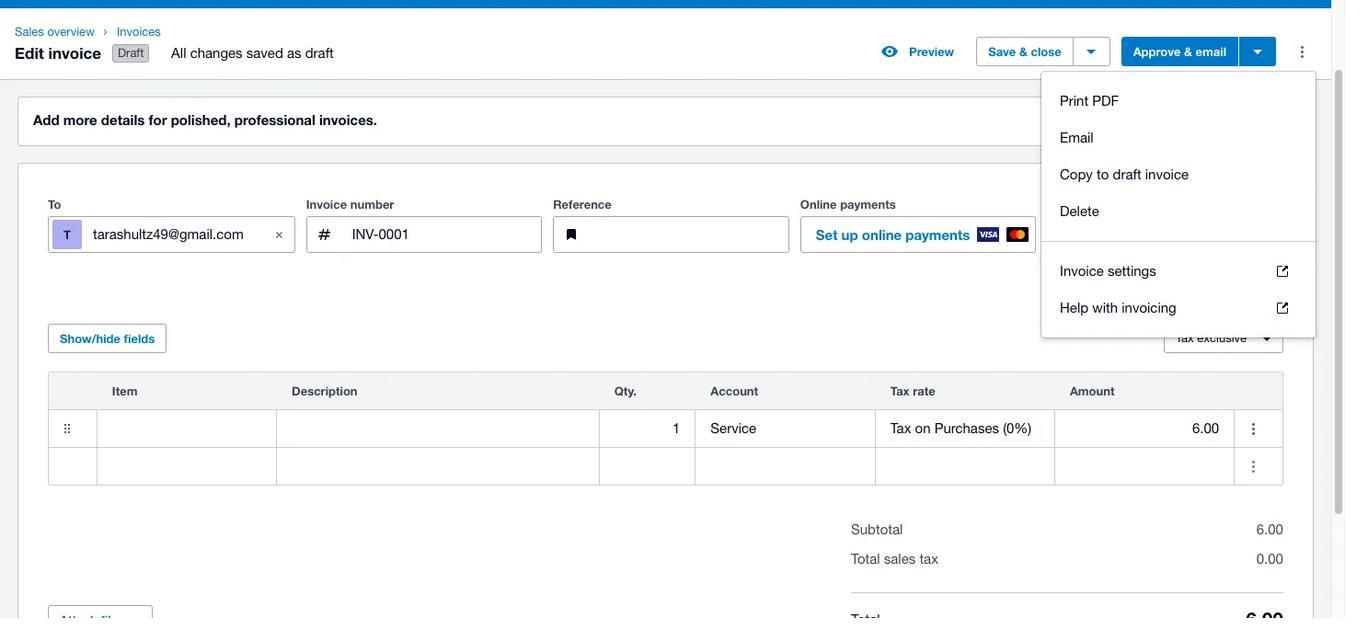 Task type: locate. For each thing, give the bounding box(es) containing it.
0 horizontal spatial &
[[1019, 44, 1028, 59]]

invoice
[[48, 43, 101, 62], [1145, 167, 1189, 182]]

2 list box from the top
[[1042, 241, 1316, 338]]

invoice for invoice settings
[[1060, 263, 1104, 279]]

tax for tax rate
[[890, 384, 910, 399]]

tax exclusive button
[[1164, 324, 1284, 353]]

none field down account
[[696, 410, 875, 447]]

1 horizontal spatial &
[[1184, 44, 1192, 59]]

invoice down overview
[[48, 43, 101, 62]]

group containing print pdf
[[1042, 72, 1316, 338]]

1 horizontal spatial tax
[[1176, 331, 1194, 345]]

invoice settings link
[[1042, 253, 1316, 290]]

account
[[711, 384, 758, 399]]

more line item options image up 6.00
[[1235, 448, 1272, 485]]

edit
[[15, 43, 44, 62]]

1 vertical spatial draft
[[1113, 167, 1141, 182]]

item
[[112, 384, 138, 399]]

tax exclusive
[[1176, 331, 1247, 345]]

amounts are
[[1164, 305, 1237, 319]]

currency united states dollar
[[1047, 197, 1215, 242]]

changes
[[190, 45, 243, 61]]

print
[[1060, 93, 1089, 109]]

pdf
[[1092, 93, 1119, 109]]

0 vertical spatial invoice
[[306, 197, 347, 212]]

invoice number
[[306, 197, 394, 212]]

& for email
[[1184, 44, 1192, 59]]

add more details for polished, professional invoices. status
[[18, 98, 1313, 145]]

1 vertical spatial amount field
[[1055, 449, 1234, 484]]

2 amount field from the top
[[1055, 449, 1234, 484]]

list box
[[1042, 72, 1316, 241], [1042, 241, 1316, 338]]

invoice inside list box
[[1060, 263, 1104, 279]]

rate
[[913, 384, 936, 399]]

invoice
[[306, 197, 347, 212], [1060, 263, 1104, 279]]

states
[[1136, 226, 1175, 242]]

invoice down email button
[[1145, 167, 1189, 182]]

help with invoicing link
[[1042, 290, 1316, 327]]

0 vertical spatial amount field
[[1055, 411, 1234, 446]]

draft
[[305, 45, 334, 61], [1113, 167, 1141, 182]]

2 quantity field from the top
[[600, 449, 695, 484]]

0 vertical spatial draft
[[305, 45, 334, 61]]

save
[[988, 44, 1016, 59]]

0 vertical spatial quantity field
[[600, 411, 695, 446]]

all
[[171, 45, 186, 61]]

copy to draft invoice button
[[1042, 157, 1316, 193]]

none field down inventory item field
[[97, 448, 276, 485]]

saved
[[246, 45, 283, 61]]

preview button
[[870, 37, 965, 66]]

none field down rate
[[876, 410, 1054, 447]]

tax inside tax exclusive popup button
[[1176, 331, 1194, 345]]

Invoice number text field
[[350, 217, 541, 252]]

& left email
[[1184, 44, 1192, 59]]

are
[[1218, 305, 1237, 319]]

0 horizontal spatial draft
[[305, 45, 334, 61]]

1 vertical spatial more line item options image
[[1235, 448, 1272, 485]]

Account text field
[[696, 411, 875, 446]]

group
[[1042, 72, 1316, 338]]

close image
[[261, 216, 298, 253]]

1 horizontal spatial invoice
[[1060, 263, 1104, 279]]

for
[[149, 111, 167, 128], [1097, 114, 1113, 129]]

draft right as
[[305, 45, 334, 61]]

Amount field
[[1055, 411, 1234, 446], [1055, 449, 1234, 484]]

tax inside invoice line item list "element"
[[890, 384, 910, 399]]

show/hide
[[60, 331, 121, 346]]

amount
[[1070, 384, 1115, 399]]

1 list box from the top
[[1042, 72, 1316, 241]]

total
[[851, 551, 880, 567]]

1 horizontal spatial draft
[[1113, 167, 1141, 182]]

0 horizontal spatial invoice
[[48, 43, 101, 62]]

payments
[[840, 197, 896, 212], [906, 226, 970, 243]]

list box containing print pdf
[[1042, 72, 1316, 241]]

1 more line item options image from the top
[[1235, 410, 1272, 447]]

0 vertical spatial tax
[[1176, 331, 1194, 345]]

approve & email
[[1133, 44, 1226, 59]]

None field
[[97, 410, 276, 447], [696, 410, 875, 447], [876, 410, 1054, 447], [97, 448, 276, 485]]

1 vertical spatial quantity field
[[600, 449, 695, 484]]

0 vertical spatial payments
[[840, 197, 896, 212]]

1 horizontal spatial for
[[1097, 114, 1113, 129]]

1 vertical spatial payments
[[906, 226, 970, 243]]

subtotal
[[851, 522, 903, 537]]

more line item options image for description text box
[[1235, 448, 1272, 485]]

2 more line item options image from the top
[[1235, 448, 1272, 485]]

tax
[[920, 551, 938, 567]]

payments right online
[[906, 226, 970, 243]]

number
[[350, 197, 394, 212]]

with
[[1092, 300, 1118, 316]]

add more details for polished, professional invoices.
[[33, 111, 377, 128]]

0 vertical spatial invoice
[[48, 43, 101, 62]]

more line item options image down more line item options element
[[1235, 410, 1272, 447]]

all changes saved as draft
[[171, 45, 334, 61]]

&
[[1019, 44, 1028, 59], [1184, 44, 1192, 59]]

0 horizontal spatial tax
[[890, 384, 910, 399]]

sales overview link
[[7, 23, 102, 41]]

tax left rate
[[890, 384, 910, 399]]

overview
[[47, 25, 95, 39]]

more line item options image
[[1235, 410, 1272, 447], [1235, 448, 1272, 485]]

for right details
[[149, 111, 167, 128]]

draft
[[118, 46, 144, 60]]

0 horizontal spatial invoice
[[306, 197, 347, 212]]

tax
[[1176, 331, 1194, 345], [890, 384, 910, 399]]

& right save
[[1019, 44, 1028, 59]]

Quantity field
[[600, 411, 695, 446], [600, 449, 695, 484]]

payments inside popup button
[[906, 226, 970, 243]]

invoicing
[[1122, 300, 1176, 316]]

1 horizontal spatial invoice
[[1145, 167, 1189, 182]]

invoice up help
[[1060, 263, 1104, 279]]

0 vertical spatial more line item options image
[[1235, 410, 1272, 447]]

skip
[[1069, 114, 1094, 129]]

payments up online
[[840, 197, 896, 212]]

save & close
[[988, 44, 1061, 59]]

Tax rate text field
[[876, 411, 1054, 446]]

1 vertical spatial invoice
[[1060, 263, 1104, 279]]

approve & email button
[[1121, 37, 1238, 66]]

skip for now
[[1069, 114, 1140, 129]]

polished,
[[171, 111, 231, 128]]

1 quantity field from the top
[[600, 411, 695, 446]]

1 vertical spatial invoice
[[1145, 167, 1189, 182]]

qty.
[[614, 384, 637, 399]]

Description text field
[[277, 411, 599, 446]]

draft inside button
[[1113, 167, 1141, 182]]

now
[[1116, 114, 1140, 129]]

sales overview
[[15, 25, 95, 39]]

invoice left number
[[306, 197, 347, 212]]

1 vertical spatial tax
[[890, 384, 910, 399]]

none field up inventory item text field
[[97, 410, 276, 447]]

exclusive
[[1197, 331, 1247, 345]]

1 amount field from the top
[[1055, 411, 1234, 446]]

1 horizontal spatial payments
[[906, 226, 970, 243]]

set up online payments button
[[800, 216, 1036, 253]]

united
[[1092, 226, 1132, 242]]

2 & from the left
[[1184, 44, 1192, 59]]

tax down amounts
[[1176, 331, 1194, 345]]

for inside button
[[1097, 114, 1113, 129]]

reference
[[553, 197, 612, 212]]

draft right to
[[1113, 167, 1141, 182]]

for down pdf
[[1097, 114, 1113, 129]]

1 & from the left
[[1019, 44, 1028, 59]]

email
[[1060, 130, 1094, 145]]



Task type: describe. For each thing, give the bounding box(es) containing it.
online
[[862, 226, 902, 243]]

delete
[[1060, 203, 1099, 219]]

tax for tax exclusive
[[1176, 331, 1194, 345]]

copy
[[1060, 167, 1093, 182]]

more invoice options image
[[1284, 33, 1320, 70]]

approve
[[1133, 44, 1181, 59]]

set
[[816, 226, 838, 243]]

online payments
[[800, 197, 896, 212]]

none field account
[[696, 410, 875, 447]]

& for close
[[1019, 44, 1028, 59]]

Description text field
[[277, 449, 599, 484]]

more line item options element
[[1235, 373, 1283, 410]]

to
[[1097, 167, 1109, 182]]

professional
[[234, 111, 315, 128]]

print pdf button
[[1042, 83, 1316, 120]]

sales
[[884, 551, 916, 567]]

to
[[48, 197, 61, 212]]

details
[[101, 111, 145, 128]]

online
[[800, 197, 837, 212]]

tarashultz49@gmail.com
[[93, 226, 244, 242]]

add
[[33, 111, 59, 128]]

tax rate
[[890, 384, 936, 399]]

preview
[[909, 44, 954, 59]]

more line item options image for description text field
[[1235, 410, 1272, 447]]

sales
[[15, 25, 44, 39]]

print pdf
[[1060, 93, 1119, 109]]

delete button
[[1042, 193, 1316, 230]]

quantity field for description text box
[[600, 449, 695, 484]]

invoice settings
[[1060, 263, 1156, 279]]

0 horizontal spatial payments
[[840, 197, 896, 212]]

Inventory item text field
[[97, 449, 276, 484]]

as
[[287, 45, 301, 61]]

show/hide fields
[[60, 331, 155, 346]]

invoice inside copy to draft invoice button
[[1145, 167, 1189, 182]]

invoice for invoice number
[[306, 197, 347, 212]]

dollar
[[1179, 226, 1215, 242]]

up
[[842, 226, 858, 243]]

list box containing invoice settings
[[1042, 241, 1316, 338]]

none field inventory item
[[97, 410, 276, 447]]

amount field for "more line item options" image associated with description text field
[[1055, 411, 1234, 446]]

0 horizontal spatial for
[[149, 111, 167, 128]]

invoice number element
[[306, 216, 542, 253]]

settings
[[1108, 263, 1156, 279]]

total sales tax
[[851, 551, 938, 567]]

close
[[1031, 44, 1061, 59]]

currency
[[1047, 197, 1100, 212]]

6.00
[[1257, 522, 1283, 537]]

edit invoice
[[15, 43, 101, 62]]

Inventory item text field
[[97, 411, 276, 446]]

quantity field for description text field
[[600, 411, 695, 446]]

description
[[292, 384, 357, 399]]

invoices link
[[109, 23, 349, 41]]

amount field for "more line item options" image corresponding to description text box
[[1055, 449, 1234, 484]]

invoice line item list element
[[48, 372, 1284, 486]]

0.00
[[1257, 551, 1283, 567]]

copy to draft invoice
[[1060, 167, 1189, 182]]

email button
[[1042, 120, 1316, 157]]

set up online payments
[[816, 226, 970, 243]]

save & close button
[[976, 37, 1073, 66]]

skip for now button
[[1058, 107, 1151, 136]]

invoices.
[[319, 111, 377, 128]]

t
[[64, 227, 71, 242]]

united states dollar button
[[1047, 216, 1284, 253]]

invoices
[[117, 25, 161, 39]]

drag and drop line image
[[49, 410, 86, 447]]

help
[[1060, 300, 1089, 316]]

show/hide fields button
[[48, 324, 167, 353]]

email
[[1196, 44, 1226, 59]]

none field tax rate
[[876, 410, 1054, 447]]

fields
[[124, 331, 155, 346]]

Reference text field
[[597, 217, 788, 252]]

help with invoicing
[[1060, 300, 1176, 316]]

more
[[63, 111, 97, 128]]

amounts
[[1164, 305, 1215, 319]]



Task type: vqa. For each thing, say whether or not it's contained in the screenshot.
young bros transport link corresponding to INV-0030
no



